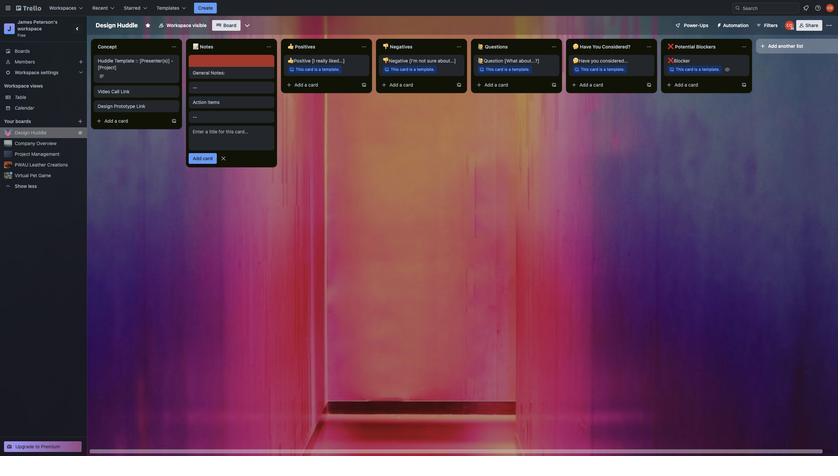 Task type: locate. For each thing, give the bounding box(es) containing it.
4 create from template… image from the left
[[647, 82, 652, 88]]

👍
[[288, 44, 294, 50]]

design down video
[[98, 103, 113, 109]]

[i'm
[[409, 58, 418, 64]]

cancel image
[[220, 155, 227, 162]]

add down ❌blocker
[[675, 82, 684, 88]]

template. down 🙋question [what about...?] "link"
[[512, 67, 530, 72]]

Concept text field
[[94, 41, 167, 52]]

video call link link
[[98, 88, 175, 95]]

2 vertical spatial huddle
[[31, 130, 46, 136]]

this card is a template.
[[296, 67, 340, 72], [391, 67, 435, 72], [486, 67, 530, 72], [581, 67, 625, 72], [676, 67, 720, 72]]

huddle inside huddle template :: [presenter(s)] - [project]
[[98, 58, 113, 64]]

back to home image
[[16, 3, 41, 13]]

primary element
[[0, 0, 838, 16]]

2 this from the left
[[391, 67, 399, 72]]

3 create from template… image from the left
[[552, 82, 557, 88]]

boards
[[15, 48, 30, 54]]

1 horizontal spatial huddle
[[98, 58, 113, 64]]

questions
[[485, 44, 508, 50]]

workspace up table
[[4, 83, 29, 89]]

design for design huddle link
[[15, 130, 30, 136]]

huddle inside design huddle text box
[[117, 22, 138, 29]]

design
[[96, 22, 116, 29], [98, 103, 113, 109], [15, 130, 30, 136]]

👎
[[383, 44, 389, 50]]

starred icon image
[[78, 130, 83, 136]]

1 template. from the left
[[322, 67, 340, 72]]

workspace navigation collapse icon image
[[73, 24, 82, 33]]

project management link
[[15, 151, 83, 158]]

link right call
[[121, 89, 130, 94]]

upgrade
[[15, 444, 34, 450]]

[i
[[312, 58, 315, 64]]

-- link up action items link
[[193, 84, 270, 91]]

this card is a template. down ❌blocker link
[[676, 67, 720, 72]]

general
[[193, 70, 210, 76]]

table
[[15, 94, 26, 100]]

❌blocker link
[[668, 58, 746, 64]]

1 horizontal spatial design huddle
[[96, 22, 138, 29]]

this down 🤔have
[[581, 67, 589, 72]]

👎 Negatives text field
[[379, 41, 452, 52]]

1 vertical spatial design
[[98, 103, 113, 109]]

4 this from the left
[[581, 67, 589, 72]]

0 vertical spatial workspace
[[167, 22, 191, 28]]

is for [i'm
[[410, 67, 413, 72]]

template. down '👍positive [i really liked...]' link at the left of the page
[[322, 67, 340, 72]]

is
[[314, 67, 318, 72], [410, 67, 413, 72], [505, 67, 508, 72], [600, 67, 603, 72], [695, 67, 698, 72]]

2 is from the left
[[410, 67, 413, 72]]

1 horizontal spatial link
[[136, 103, 145, 109]]

is down 🙋question [what about...?]
[[505, 67, 508, 72]]

general notes: link
[[193, 70, 270, 76]]

2 horizontal spatial huddle
[[117, 22, 138, 29]]

liked...]
[[329, 58, 345, 64]]

is for [i
[[314, 67, 318, 72]]

add a card down the you
[[580, 82, 603, 88]]

pwau leather creations
[[15, 162, 68, 168]]

1 this from the left
[[296, 67, 304, 72]]

3 template. from the left
[[512, 67, 530, 72]]

👎 negatives
[[383, 44, 413, 50]]

0 vertical spatial design
[[96, 22, 116, 29]]

a down the you
[[590, 82, 592, 88]]

customize views image
[[244, 22, 251, 29]]

template. down not
[[417, 67, 435, 72]]

4 template. from the left
[[607, 67, 625, 72]]

add for 🤔 have you considered?
[[580, 82, 588, 88]]

is down 🤔have you considered... on the right of the page
[[600, 67, 603, 72]]

notes
[[200, 44, 213, 50]]

huddle template :: [presenter(s)] - [project] link
[[98, 58, 175, 71]]

0 vertical spatial design huddle
[[96, 22, 138, 29]]

this for 👍positive
[[296, 67, 304, 72]]

-- up action
[[193, 85, 197, 90]]

management
[[31, 151, 60, 157]]

is down 👍positive [i really liked...]
[[314, 67, 318, 72]]

3 this card is a template. from the left
[[486, 67, 530, 72]]

2 vertical spatial workspace
[[4, 83, 29, 89]]

views
[[30, 83, 43, 89]]

huddle down starred
[[117, 22, 138, 29]]

your boards with 5 items element
[[4, 117, 68, 125]]

template. for about...?]
[[512, 67, 530, 72]]

add a card button down [i'm
[[379, 80, 454, 90]]

recent button
[[88, 3, 119, 13]]

recent
[[92, 5, 108, 11]]

🤔have you considered...
[[573, 58, 628, 64]]

👎negative [i'm not sure about...]
[[383, 58, 456, 64]]

👎negative [i'm not sure about...] link
[[383, 58, 460, 64]]

5 create from template… image from the left
[[742, 82, 747, 88]]

this card is a template. down 🙋question [what about...?]
[[486, 67, 530, 72]]

👍positive [i really liked...] link
[[288, 58, 365, 64]]

add board image
[[78, 119, 83, 124]]

workspace down members
[[15, 70, 39, 75]]

create from template… image
[[361, 82, 367, 88], [456, 82, 462, 88], [552, 82, 557, 88], [647, 82, 652, 88], [742, 82, 747, 88]]

1 vertical spatial christina overa (christinaovera) image
[[785, 21, 794, 30]]

huddle up company overview
[[31, 130, 46, 136]]

0 vertical spatial huddle
[[117, 22, 138, 29]]

-- link down action items link
[[193, 114, 270, 120]]

a down 🙋question
[[495, 82, 497, 88]]

huddle inside design huddle link
[[31, 130, 46, 136]]

another
[[778, 43, 796, 49]]

add a card button down the 🤔have you considered... "link"
[[569, 80, 644, 90]]

2 -- link from the top
[[193, 114, 270, 120]]

design huddle up company overview
[[15, 130, 46, 136]]

your
[[4, 118, 14, 124]]

4 this card is a template. from the left
[[581, 67, 625, 72]]

is for you
[[600, 67, 603, 72]]

is for [what
[[505, 67, 508, 72]]

video
[[98, 89, 110, 94]]

🙋question [what about...?] link
[[478, 58, 556, 64]]

design prototype link
[[98, 103, 145, 109]]

workspace down templates dropdown button on the left top
[[167, 22, 191, 28]]

add a card button down really
[[284, 80, 359, 90]]

template. down considered... at top right
[[607, 67, 625, 72]]

add a card down '[i' in the top of the page
[[294, 82, 318, 88]]

add a card down 🙋question
[[485, 82, 508, 88]]

2 create from template… image from the left
[[456, 82, 462, 88]]

leather
[[30, 162, 46, 168]]

template. for considered...
[[607, 67, 625, 72]]

this card is a template. down 👍positive [i really liked...]
[[296, 67, 340, 72]]

this down ❌blocker
[[676, 67, 684, 72]]

link
[[121, 89, 130, 94], [136, 103, 145, 109]]

1 vertical spatial --
[[193, 114, 197, 120]]

[what
[[505, 58, 518, 64]]

a down [i'm
[[414, 67, 416, 72]]

company overview
[[15, 141, 57, 146]]

1 this card is a template. from the left
[[296, 67, 340, 72]]

-- down action
[[193, 114, 197, 120]]

workspace visible button
[[155, 20, 211, 31]]

virtual pet game link
[[15, 172, 83, 179]]

this down 🙋question
[[486, 67, 494, 72]]

design down the 'recent' popup button
[[96, 22, 116, 29]]

design huddle inside text box
[[96, 22, 138, 29]]

0 vertical spatial -- link
[[193, 84, 270, 91]]

add down 👎negative
[[390, 82, 398, 88]]

0 vertical spatial --
[[193, 85, 197, 90]]

workspaces button
[[45, 3, 87, 13]]

company
[[15, 141, 35, 146]]

-- link
[[193, 84, 270, 91], [193, 114, 270, 120]]

project management
[[15, 151, 60, 157]]

design huddle link
[[15, 130, 75, 136]]

search image
[[735, 5, 741, 11]]

add down 👍positive
[[294, 82, 303, 88]]

2 this card is a template. from the left
[[391, 67, 435, 72]]

general notes:
[[193, 70, 225, 76]]

design inside text box
[[96, 22, 116, 29]]

a down ❌blocker link
[[699, 67, 701, 72]]

is down [i'm
[[410, 67, 413, 72]]

workspace for workspace visible
[[167, 22, 191, 28]]

0 horizontal spatial design huddle
[[15, 130, 46, 136]]

action items
[[193, 99, 220, 105]]

this down 👎negative
[[391, 67, 399, 72]]

less
[[28, 183, 37, 189]]

filters button
[[754, 20, 780, 31]]

link for design prototype link
[[136, 103, 145, 109]]

christina overa (christinaovera) image right filters
[[785, 21, 794, 30]]

design huddle down the 'recent' popup button
[[96, 22, 138, 29]]

0 horizontal spatial huddle
[[31, 130, 46, 136]]

[presenter(s)]
[[140, 58, 170, 64]]

christina overa (christinaovera) image
[[826, 4, 834, 12], [785, 21, 794, 30]]

star or unstar board image
[[145, 23, 151, 28]]

design up company
[[15, 130, 30, 136]]

0 horizontal spatial christina overa (christinaovera) image
[[785, 21, 794, 30]]

upgrade to premium
[[15, 444, 60, 450]]

design for design prototype link link
[[98, 103, 113, 109]]

1 is from the left
[[314, 67, 318, 72]]

christina overa (christinaovera) image right open information menu icon
[[826, 4, 834, 12]]

0 horizontal spatial link
[[121, 89, 130, 94]]

4 is from the left
[[600, 67, 603, 72]]

this down 👍positive
[[296, 67, 304, 72]]

huddle up the [project]
[[98, 58, 113, 64]]

create from template… image for really
[[361, 82, 367, 88]]

1 vertical spatial huddle
[[98, 58, 113, 64]]

template. down ❌blocker link
[[702, 67, 720, 72]]

create from template… image for about...?]
[[552, 82, 557, 88]]

0 vertical spatial christina overa (christinaovera) image
[[826, 4, 834, 12]]

workspace inside button
[[167, 22, 191, 28]]

christina overa (christinaovera) image inside primary element
[[826, 4, 834, 12]]

add down 🙋question
[[485, 82, 493, 88]]

3 is from the left
[[505, 67, 508, 72]]

virtual pet game
[[15, 173, 51, 178]]

workspace settings
[[15, 70, 59, 75]]

james peterson's workspace link
[[17, 19, 59, 31]]

🤔
[[573, 44, 579, 50]]

2 vertical spatial design
[[15, 130, 30, 136]]

--
[[193, 85, 197, 90], [193, 114, 197, 120]]

add down 🤔have
[[580, 82, 588, 88]]

card inside add card button
[[203, 156, 213, 161]]

1 vertical spatial link
[[136, 103, 145, 109]]

add a card button down [what
[[474, 80, 549, 90]]

1 create from template… image from the left
[[361, 82, 367, 88]]

1 vertical spatial workspace
[[15, 70, 39, 75]]

filters
[[764, 22, 778, 28]]

calendar link
[[15, 105, 83, 111]]

5 this card is a template. from the left
[[676, 67, 720, 72]]

boards
[[15, 118, 31, 124]]

Board name text field
[[92, 20, 141, 31]]

add down design prototype link
[[104, 118, 113, 124]]

create
[[198, 5, 213, 11]]

workspace for workspace settings
[[15, 70, 39, 75]]

add
[[768, 43, 777, 49], [294, 82, 303, 88], [390, 82, 398, 88], [485, 82, 493, 88], [580, 82, 588, 88], [675, 82, 684, 88], [104, 118, 113, 124], [193, 156, 202, 161]]

0 vertical spatial link
[[121, 89, 130, 94]]

5 template. from the left
[[702, 67, 720, 72]]

1 horizontal spatial christina overa (christinaovera) image
[[826, 4, 834, 12]]

this card is a template. down 🤔have you considered... on the right of the page
[[581, 67, 625, 72]]

a
[[319, 67, 321, 72], [414, 67, 416, 72], [509, 67, 511, 72], [604, 67, 606, 72], [699, 67, 701, 72], [305, 82, 307, 88], [400, 82, 402, 88], [495, 82, 497, 88], [590, 82, 592, 88], [685, 82, 687, 88], [114, 118, 117, 124]]

2 template. from the left
[[417, 67, 435, 72]]

link down the video call link link
[[136, 103, 145, 109]]

this for 🤔have
[[581, 67, 589, 72]]

👍 Positives text field
[[284, 41, 357, 52]]

add a card down 👎negative
[[390, 82, 413, 88]]

workspace inside popup button
[[15, 70, 39, 75]]

add another list button
[[756, 39, 838, 54]]

design huddle
[[96, 22, 138, 29], [15, 130, 46, 136]]

❌ Potential Blockers text field
[[664, 41, 738, 52]]

add a card for 🙋question
[[485, 82, 508, 88]]

add a card button
[[284, 80, 359, 90], [379, 80, 454, 90], [474, 80, 549, 90], [569, 80, 644, 90], [664, 80, 739, 90], [94, 116, 169, 127]]

add a card for 👎negative
[[390, 82, 413, 88]]

a down really
[[319, 67, 321, 72]]

👍positive
[[288, 58, 311, 64]]

huddle
[[117, 22, 138, 29], [98, 58, 113, 64], [31, 130, 46, 136]]

3 this from the left
[[486, 67, 494, 72]]

is down ❌blocker link
[[695, 67, 698, 72]]

templates button
[[153, 3, 190, 13]]

a down 🙋question [what about...?]
[[509, 67, 511, 72]]

1 vertical spatial -- link
[[193, 114, 270, 120]]

add a card
[[294, 82, 318, 88], [390, 82, 413, 88], [485, 82, 508, 88], [580, 82, 603, 88], [675, 82, 698, 88], [104, 118, 128, 124]]

board
[[223, 22, 237, 28]]

this card is a template. down [i'm
[[391, 67, 435, 72]]



Task type: vqa. For each thing, say whether or not it's contained in the screenshot.


Task type: describe. For each thing, give the bounding box(es) containing it.
Search field
[[733, 3, 799, 13]]

upgrade to premium link
[[4, 442, 82, 452]]

considered?
[[602, 44, 631, 50]]

negatives
[[390, 44, 413, 50]]

::
[[136, 58, 138, 64]]

a down 👎negative
[[400, 82, 402, 88]]

free
[[17, 33, 26, 38]]

👎negative
[[383, 58, 408, 64]]

video call link
[[98, 89, 130, 94]]

company overview link
[[15, 140, 83, 147]]

share
[[806, 22, 819, 28]]

add a card button down ❌blocker link
[[664, 80, 739, 90]]

workspace for workspace views
[[4, 83, 29, 89]]

add a card button for not
[[379, 80, 454, 90]]

2 -- from the top
[[193, 114, 197, 120]]

considered...
[[600, 58, 628, 64]]

to
[[35, 444, 40, 450]]

action items link
[[193, 99, 270, 106]]

workspace settings button
[[0, 67, 87, 78]]

this for 🙋question
[[486, 67, 494, 72]]

Enter a title for this card… text field
[[189, 126, 274, 151]]

🙋 questions
[[478, 44, 508, 50]]

show less button
[[0, 181, 87, 192]]

🙋question
[[478, 58, 503, 64]]

pwau
[[15, 162, 28, 168]]

create from template… image
[[171, 118, 177, 124]]

1 -- link from the top
[[193, 84, 270, 91]]

add for concept
[[104, 118, 113, 124]]

🤔 Have You Considered? text field
[[569, 41, 643, 52]]

starred button
[[120, 3, 151, 13]]

settings
[[41, 70, 59, 75]]

add a card down ❌blocker
[[675, 82, 698, 88]]

add a card for 🤔have
[[580, 82, 603, 88]]

blockers
[[696, 44, 716, 50]]

add card button
[[189, 153, 217, 164]]

add for 👎 negatives
[[390, 82, 398, 88]]

you
[[591, 58, 599, 64]]

calendar
[[15, 105, 34, 111]]

❌ potential blockers
[[668, 44, 716, 50]]

power-ups
[[684, 22, 709, 28]]

add for ❌ potential blockers
[[675, 82, 684, 88]]

a down 🤔have you considered... on the right of the page
[[604, 67, 606, 72]]

peterson's
[[33, 19, 58, 25]]

🙋question [what about...?]
[[478, 58, 540, 64]]

this card is a template. for [i
[[296, 67, 340, 72]]

virtual
[[15, 173, 29, 178]]

not
[[419, 58, 426, 64]]

this card is a template. for [what
[[486, 67, 530, 72]]

📝
[[193, 44, 199, 50]]

this card is a template. for you
[[581, 67, 625, 72]]

huddle template :: [presenter(s)] - [project]
[[98, 58, 173, 70]]

concept
[[98, 44, 117, 50]]

add card
[[193, 156, 213, 161]]

add for 🙋 questions
[[485, 82, 493, 88]]

5 this from the left
[[676, 67, 684, 72]]

add a card for 👍positive
[[294, 82, 318, 88]]

5 is from the left
[[695, 67, 698, 72]]

sure
[[427, 58, 437, 64]]

a down design prototype link
[[114, 118, 117, 124]]

❌blocker
[[668, 58, 690, 64]]

design prototype link link
[[98, 103, 175, 110]]

your boards
[[4, 118, 31, 124]]

about...]
[[438, 58, 456, 64]]

items
[[208, 99, 220, 105]]

sm image
[[714, 20, 723, 29]]

automation
[[723, 22, 749, 28]]

about...?]
[[519, 58, 540, 64]]

create button
[[194, 3, 217, 13]]

show menu image
[[826, 22, 833, 29]]

add for 👍 positives
[[294, 82, 303, 88]]

workspace visible
[[167, 22, 207, 28]]

create from template… image for considered...
[[647, 82, 652, 88]]

share button
[[796, 20, 823, 31]]

create from template… image for not
[[456, 82, 462, 88]]

🤔have you considered... link
[[573, 58, 651, 64]]

pwau leather creations link
[[15, 162, 83, 168]]

creations
[[47, 162, 68, 168]]

potential
[[675, 44, 695, 50]]

add a card button for considered...
[[569, 80, 644, 90]]

table link
[[15, 94, 83, 101]]

🙋
[[478, 44, 484, 50]]

1 vertical spatial design huddle
[[15, 130, 46, 136]]

james
[[17, 19, 32, 25]]

have
[[580, 44, 592, 50]]

add another list
[[768, 43, 803, 49]]

❌
[[668, 44, 674, 50]]

this card is a template. for [i'm
[[391, 67, 435, 72]]

🤔 have you considered?
[[573, 44, 631, 50]]

add a card button for about...?]
[[474, 80, 549, 90]]

this member is an admin of this board. image
[[791, 27, 794, 30]]

board link
[[212, 20, 241, 31]]

template. for not
[[417, 67, 435, 72]]

a down ❌blocker
[[685, 82, 687, 88]]

templates
[[157, 5, 179, 11]]

members link
[[0, 57, 87, 67]]

you
[[593, 44, 601, 50]]

project
[[15, 151, 30, 157]]

- inside huddle template :: [presenter(s)] - [project]
[[171, 58, 173, 64]]

premium
[[41, 444, 60, 450]]

a down 👍positive
[[305, 82, 307, 88]]

boards link
[[0, 46, 87, 57]]

1 -- from the top
[[193, 85, 197, 90]]

open information menu image
[[815, 5, 822, 11]]

action
[[193, 99, 207, 105]]

automation button
[[714, 20, 753, 31]]

call
[[111, 89, 119, 94]]

add a card button for really
[[284, 80, 359, 90]]

this for 👎negative
[[391, 67, 399, 72]]

link for video call link
[[121, 89, 130, 94]]

j
[[7, 25, 11, 32]]

positives
[[295, 44, 315, 50]]

🙋 Questions text field
[[474, 41, 548, 52]]

🤔have
[[573, 58, 590, 64]]

📝 notes
[[193, 44, 213, 50]]

ups
[[700, 22, 709, 28]]

power-
[[684, 22, 700, 28]]

game
[[38, 173, 51, 178]]

workspaces
[[49, 5, 76, 11]]

template. for really
[[322, 67, 340, 72]]

template
[[115, 58, 134, 64]]

notes:
[[211, 70, 225, 76]]

📝 Notes text field
[[189, 41, 262, 52]]

add a card button down design prototype link link
[[94, 116, 169, 127]]

add left another
[[768, 43, 777, 49]]

prototype
[[114, 103, 135, 109]]

j link
[[4, 23, 15, 34]]

0 notifications image
[[802, 4, 810, 12]]

add a card down design prototype link
[[104, 118, 128, 124]]

add left cancel icon
[[193, 156, 202, 161]]



